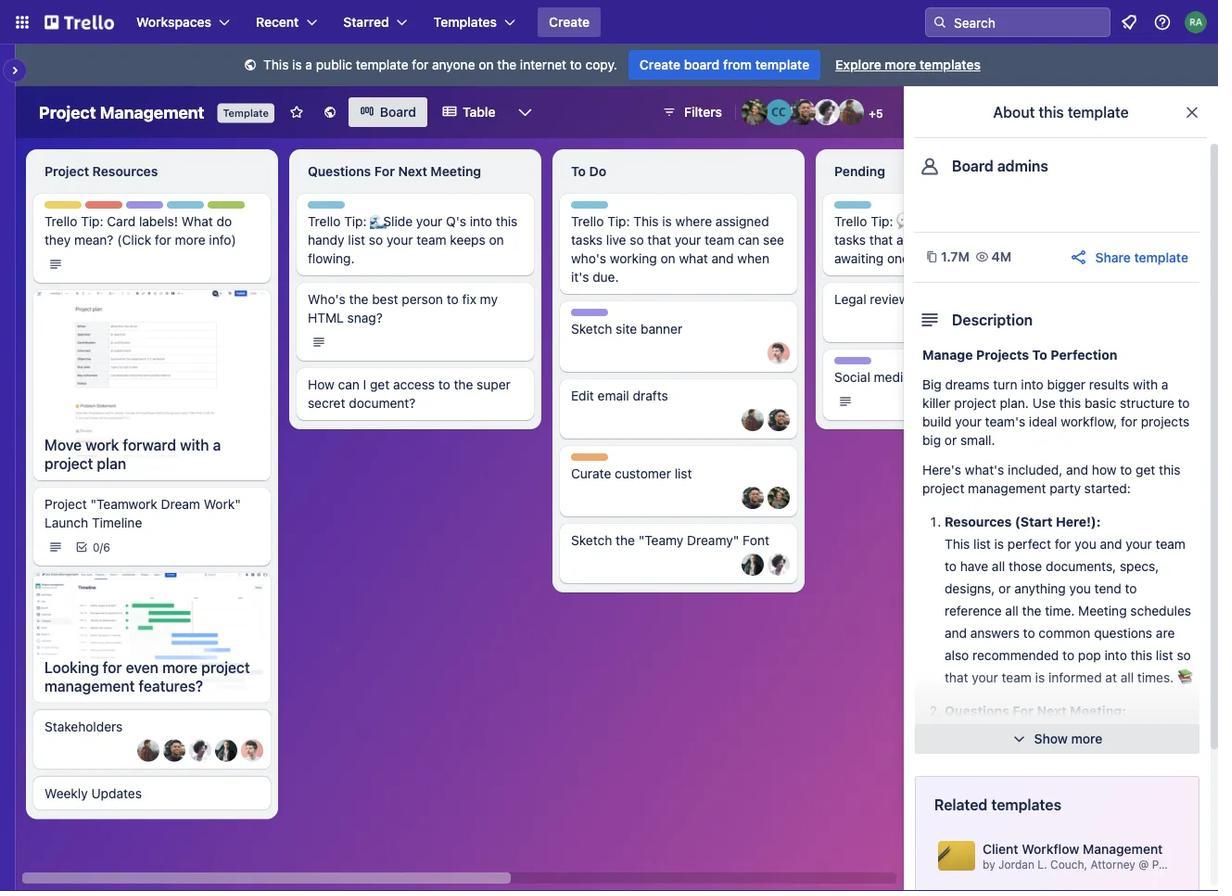 Task type: locate. For each thing, give the bounding box(es) containing it.
2 horizontal spatial design
[[835, 358, 872, 371]]

to up recommended
[[1024, 626, 1036, 641]]

chris (chris42642663) image
[[790, 99, 816, 125], [163, 740, 186, 762]]

team inside trello tip trello tip: 🌊slide your q's into this handy list so your team keeps on flowing.
[[417, 232, 447, 248]]

this down shower
[[1140, 770, 1162, 786]]

0 horizontal spatial a
[[213, 436, 221, 454]]

1 vertical spatial can
[[338, 377, 360, 392]]

1 vertical spatial flowing.
[[1145, 793, 1192, 808]]

q's inside trello tip trello tip: 🌊slide your q's into this handy list so your team keeps on flowing.
[[446, 214, 467, 229]]

of
[[1076, 748, 1088, 763]]

1 vertical spatial stephen (stephen11674280) image
[[215, 740, 237, 762]]

project inside board name text box
[[39, 102, 96, 122]]

tip for trello tip: 💬for those in-between tasks that are almost done but also awaiting one last step.
[[868, 202, 885, 215]]

next up 🌊slide
[[398, 164, 427, 179]]

2 vertical spatial team
[[875, 358, 904, 371]]

questions for questions for next meeting: never again forget that important question you thought of in the shower this morning! slide your q's into this handy list so your team keeps on flowing. 🌊
[[945, 704, 1010, 719]]

meeting down tend
[[1079, 603, 1128, 619]]

that inside trello tip trello tip: 💬for those in-between tasks that are almost done but also awaiting one last step.
[[870, 232, 894, 248]]

0 vertical spatial keeps
[[450, 232, 486, 248]]

1 horizontal spatial keeps
[[1087, 793, 1123, 808]]

1 vertical spatial keeps
[[1087, 793, 1123, 808]]

4 tip: from the left
[[871, 214, 894, 229]]

color: sky, title: "trello tip" element
[[167, 201, 217, 215], [308, 201, 358, 215], [571, 201, 621, 215], [835, 201, 885, 215]]

1 vertical spatial chris (chris42642663) image
[[163, 740, 186, 762]]

trello tip: this is where assigned tasks live so that your team can see who's working on what and when it's due. link
[[571, 212, 787, 287]]

tip
[[200, 202, 217, 215], [341, 202, 358, 215], [604, 202, 621, 215], [868, 202, 885, 215]]

live
[[607, 232, 627, 248]]

0 vertical spatial resources
[[92, 164, 158, 179]]

1 horizontal spatial create
[[640, 57, 681, 72]]

1 vertical spatial to
[[1033, 347, 1048, 363]]

2 tip: from the left
[[344, 214, 367, 229]]

morning!
[[971, 770, 1024, 786]]

flowing. down shower
[[1145, 793, 1192, 808]]

by
[[983, 858, 996, 871]]

with
[[1134, 377, 1159, 392], [180, 436, 209, 454]]

the left super
[[454, 377, 473, 392]]

snag?
[[348, 310, 383, 326]]

sketch down curate at the bottom of page
[[571, 533, 613, 548]]

chris (chris42642663) image down todd (todd05497623) image
[[768, 409, 790, 431]]

0 vertical spatial sketch
[[571, 321, 613, 337]]

0 horizontal spatial get
[[370, 377, 390, 392]]

for up forget on the right bottom of the page
[[1013, 704, 1034, 719]]

who's
[[308, 292, 346, 307]]

this right sm icon
[[264, 57, 289, 72]]

handy inside trello tip trello tip: 🌊slide your q's into this handy list so your team keeps on flowing.
[[308, 232, 345, 248]]

so down morning!
[[1006, 793, 1021, 808]]

0 vertical spatial chris (chris42642663) image
[[768, 409, 790, 431]]

1 vertical spatial handy
[[945, 793, 982, 808]]

0 vertical spatial questions
[[308, 164, 371, 179]]

tip: for trello tip: 🌊slide your q's into this handy list so your team keeps on flowing.
[[344, 214, 367, 229]]

1 vertical spatial those
[[1009, 559, 1043, 574]]

keeps up fix
[[450, 232, 486, 248]]

flowing. up who's
[[308, 251, 355, 266]]

projects
[[1142, 414, 1190, 429]]

0 horizontal spatial also
[[945, 648, 970, 663]]

weekly updates
[[45, 786, 142, 801]]

0 vertical spatial flowing.
[[308, 251, 355, 266]]

those inside trello tip trello tip: 💬for those in-between tasks that are almost done but also awaiting one last step.
[[933, 214, 967, 229]]

so inside trello tip trello tip: this is where assigned tasks live so that your team can see who's working on what and when it's due.
[[630, 232, 644, 248]]

those
[[933, 214, 967, 229], [1009, 559, 1043, 574]]

tip for trello tip: this is where assigned tasks live so that your team can see who's working on what and when it's due.
[[604, 202, 621, 215]]

for inside 'big dreams turn into bigger results with a killer project plan. use this basic structure to build your team's ideal workflow, for projects big or small.'
[[1122, 414, 1138, 429]]

are inside trello tip trello tip: 💬for those in-between tasks that are almost done but also awaiting one last step.
[[897, 232, 916, 248]]

0 vertical spatial templates
[[920, 57, 981, 72]]

to right how
[[1121, 462, 1133, 478]]

management up attorney
[[1083, 842, 1164, 857]]

caity (caity) image
[[766, 99, 792, 125]]

search image
[[933, 15, 948, 30]]

javier (javier85303346) image down 'stakeholders' link
[[137, 740, 160, 762]]

1 tasks from the left
[[571, 232, 603, 248]]

to inside 'big dreams turn into bigger results with a killer project plan. use this basic structure to build your team's ideal workflow, for projects big or small.'
[[1179, 396, 1191, 411]]

into up my
[[470, 214, 493, 229]]

tasks inside trello tip trello tip: 💬for those in-between tasks that are almost done but also awaiting one last step.
[[835, 232, 866, 248]]

star or unstar board image
[[289, 105, 304, 120]]

1.7m
[[942, 249, 970, 264]]

use
[[1033, 396, 1056, 411]]

share template
[[1096, 250, 1189, 265]]

1 horizontal spatial color: purple, title: "design team" element
[[571, 309, 640, 323]]

team up person
[[417, 232, 447, 248]]

project up features?
[[202, 659, 250, 676]]

my
[[480, 292, 498, 307]]

1 vertical spatial create
[[640, 57, 681, 72]]

to inside here's what's included, and how to get this project management party started:
[[1121, 462, 1133, 478]]

to left fix
[[447, 292, 459, 307]]

into up use
[[1022, 377, 1044, 392]]

0 vertical spatial with
[[1134, 377, 1159, 392]]

is inside trello tip trello tip: this is where assigned tasks live so that your team can see who's working on what and when it's due.
[[663, 214, 672, 229]]

trello tip: 💬for those in-between tasks that are almost done but also awaiting one last step. link
[[835, 212, 1050, 268]]

1 horizontal spatial templates
[[992, 796, 1062, 814]]

2 vertical spatial all
[[1121, 670, 1135, 686]]

get inside how can i get access to the super secret document?
[[370, 377, 390, 392]]

priority
[[85, 202, 125, 215]]

also down reference
[[945, 648, 970, 663]]

1 horizontal spatial a
[[306, 57, 313, 72]]

project up launch
[[45, 497, 87, 512]]

who's
[[571, 251, 607, 266]]

2 vertical spatial you
[[1000, 748, 1022, 763]]

1 vertical spatial or
[[999, 581, 1012, 596]]

and up party
[[1067, 462, 1089, 478]]

keeps inside trello tip trello tip: 🌊slide your q's into this handy list so your team keeps on flowing.
[[450, 232, 486, 248]]

1 vertical spatial a
[[1162, 377, 1169, 392]]

color: purple, title: "design team" element
[[126, 201, 195, 215], [571, 309, 640, 323], [835, 357, 904, 371]]

0 vertical spatial can
[[738, 232, 760, 248]]

customize views image
[[516, 103, 535, 122]]

1 vertical spatial janelle (janelle549) image
[[189, 740, 211, 762]]

or inside resources (start here!): this list is perfect for you and your team to have all those documents, specs, designs, or anything you tend to reference all the time. meeting schedules and answers to common questions are also recommended to pop into this list so that your team is informed at all times. 📚
[[999, 581, 1012, 596]]

halp
[[208, 202, 232, 215]]

color: red, title: "priority" element
[[85, 201, 125, 215]]

0 vertical spatial handy
[[308, 232, 345, 248]]

tasks inside trello tip trello tip: this is where assigned tasks live so that your team can see who's working on what and when it's due.
[[571, 232, 603, 248]]

1 horizontal spatial q's
[[1090, 770, 1111, 786]]

1 horizontal spatial for
[[1013, 704, 1034, 719]]

board left admins
[[953, 157, 994, 175]]

a inside 'move work forward with a project plan'
[[213, 436, 221, 454]]

0 vertical spatial board
[[380, 104, 417, 120]]

1 horizontal spatial or
[[999, 581, 1012, 596]]

tip: inside trello tip trello tip: this is where assigned tasks live so that your team can see who's working on what and when it's due.
[[608, 214, 630, 229]]

so up working
[[630, 232, 644, 248]]

3 tip: from the left
[[608, 214, 630, 229]]

the down anything
[[1023, 603, 1042, 619]]

1 horizontal spatial team
[[612, 310, 640, 323]]

who's the best person to fix my html snag?
[[308, 292, 498, 326]]

1 vertical spatial project
[[45, 164, 89, 179]]

0 vertical spatial or
[[945, 433, 958, 448]]

1 vertical spatial you
[[1070, 581, 1092, 596]]

0 horizontal spatial stephen (stephen11674280) image
[[215, 740, 237, 762]]

trello inside trello tip: card labels! what do they mean? (click for more info)
[[45, 214, 77, 229]]

tip inside trello tip trello tip: 🌊slide your q's into this handy list so your team keeps on flowing.
[[341, 202, 358, 215]]

2 vertical spatial color: purple, title: "design team" element
[[835, 357, 904, 371]]

site
[[616, 321, 638, 337]]

q's down in
[[1090, 770, 1111, 786]]

stephen (stephen11674280) image
[[742, 554, 764, 576], [215, 740, 237, 762]]

for inside resources (start here!): this list is perfect for you and your team to have all those documents, specs, designs, or anything you tend to reference all the time. meeting schedules and answers to common questions are also recommended to pop into this list so that your team is informed at all times. 📚
[[1055, 537, 1072, 552]]

todd (todd05497623) image
[[241, 740, 263, 762]]

are
[[897, 232, 916, 248], [1157, 626, 1176, 641]]

0 horizontal spatial or
[[945, 433, 958, 448]]

on left what
[[661, 251, 676, 266]]

0 vertical spatial design
[[126, 202, 163, 215]]

customer
[[615, 466, 672, 481]]

get right how
[[1136, 462, 1156, 478]]

again
[[984, 726, 1016, 741]]

@
[[1139, 858, 1150, 871]]

team inside design team sketch site banner
[[612, 310, 640, 323]]

resources up have
[[945, 514, 1012, 530]]

access
[[393, 377, 435, 392]]

management down looking
[[45, 677, 135, 695]]

0 notifications image
[[1119, 11, 1141, 33]]

work"
[[204, 497, 241, 512]]

list inside trello tip trello tip: 🌊slide your q's into this handy list so your team keeps on flowing.
[[348, 232, 366, 248]]

template down the starred popup button in the left top of the page
[[356, 57, 409, 72]]

"teamwork
[[90, 497, 157, 512]]

0 horizontal spatial javier (javier85303346) image
[[137, 740, 160, 762]]

work
[[85, 436, 119, 454]]

4 color: sky, title: "trello tip" element from the left
[[835, 201, 885, 215]]

templates button
[[423, 7, 527, 37]]

can left i
[[338, 377, 360, 392]]

more down what
[[175, 232, 206, 248]]

2 horizontal spatial team
[[875, 358, 904, 371]]

more inside explore more templates link
[[885, 57, 917, 72]]

informed
[[1049, 670, 1103, 686]]

team inside design team social media assets
[[875, 358, 904, 371]]

1 horizontal spatial design
[[571, 310, 609, 323]]

show
[[1035, 731, 1069, 747]]

a up structure
[[1162, 377, 1169, 392]]

project inside text field
[[45, 164, 89, 179]]

tip: left 🌊slide
[[344, 214, 367, 229]]

0 vertical spatial q's
[[446, 214, 467, 229]]

all right at
[[1121, 670, 1135, 686]]

1 vertical spatial this
[[634, 214, 659, 229]]

your right 🌊slide
[[416, 214, 443, 229]]

janelle (janelle549) image
[[814, 99, 840, 125], [189, 740, 211, 762]]

for up 🌊slide
[[375, 164, 395, 179]]

results
[[1090, 377, 1130, 392]]

0 vertical spatial color: purple, title: "design team" element
[[126, 201, 195, 215]]

recommended
[[973, 648, 1060, 663]]

on down shower
[[1127, 793, 1142, 808]]

the inside resources (start here!): this list is perfect for you and your team to have all those documents, specs, designs, or anything you tend to reference all the time. meeting schedules and answers to common questions are also recommended to pop into this list so that your team is informed at all times. 📚
[[1023, 603, 1042, 619]]

here's what's included, and how to get this project management party started:
[[923, 462, 1181, 496]]

1 vertical spatial are
[[1157, 626, 1176, 641]]

tip inside trello tip trello tip: 💬for those in-between tasks that are almost done but also awaiting one last step.
[[868, 202, 885, 215]]

brooke (brooke94205718) image
[[742, 99, 768, 125], [768, 487, 790, 509]]

1 horizontal spatial also
[[1020, 232, 1044, 248]]

0 vertical spatial also
[[1020, 232, 1044, 248]]

design inside design team sketch site banner
[[571, 310, 609, 323]]

questions inside questions for next meeting: never again forget that important question you thought of in the shower this morning! slide your q's into this handy list so your team keeps on flowing. 🌊
[[945, 704, 1010, 719]]

you down "again"
[[1000, 748, 1022, 763]]

questions down the "public" icon
[[308, 164, 371, 179]]

project for project management
[[39, 102, 96, 122]]

0 horizontal spatial templates
[[920, 57, 981, 72]]

board for board admins
[[953, 157, 994, 175]]

so inside trello tip trello tip: 🌊slide your q's into this handy list so your team keeps on flowing.
[[369, 232, 383, 248]]

project inside the looking for even more project management features?
[[202, 659, 250, 676]]

meeting
[[431, 164, 482, 179], [1079, 603, 1128, 619]]

project
[[955, 396, 997, 411], [45, 455, 93, 473], [923, 481, 965, 496], [202, 659, 250, 676]]

0 horizontal spatial handy
[[308, 232, 345, 248]]

0 vertical spatial this
[[264, 57, 289, 72]]

2 horizontal spatial this
[[945, 537, 971, 552]]

color: purple, title: "design team" element down due.
[[571, 309, 640, 323]]

more up features?
[[162, 659, 198, 676]]

4 tip from the left
[[868, 202, 885, 215]]

that
[[648, 232, 672, 248], [870, 232, 894, 248], [945, 670, 969, 686], [1060, 726, 1083, 741]]

killer
[[923, 396, 951, 411]]

that inside questions for next meeting: never again forget that important question you thought of in the shower this morning! slide your q's into this handy list so your team keeps on flowing. 🌊
[[1060, 726, 1083, 741]]

tip: for trello tip: 💬for those in-between tasks that are almost done but also awaiting one last step.
[[871, 214, 894, 229]]

project up color: yellow, title: "copy request" element
[[45, 164, 89, 179]]

how can i get access to the super secret document? link
[[308, 376, 523, 413]]

tip: inside trello tip trello tip: 🌊slide your q's into this handy list so your team keeps on flowing.
[[344, 214, 367, 229]]

3 color: sky, title: "trello tip" element from the left
[[571, 201, 621, 215]]

that up of
[[1060, 726, 1083, 741]]

janelle (janelle549) image left +
[[814, 99, 840, 125]]

project up project resources
[[39, 102, 96, 122]]

this
[[264, 57, 289, 72], [634, 214, 659, 229], [945, 537, 971, 552]]

your up the small.
[[956, 414, 982, 429]]

2 color: sky, title: "trello tip" element from the left
[[308, 201, 358, 215]]

on
[[479, 57, 494, 72], [489, 232, 504, 248], [661, 251, 676, 266], [1127, 793, 1142, 808]]

template inside button
[[1135, 250, 1189, 265]]

those up the almost
[[933, 214, 967, 229]]

1 horizontal spatial with
[[1134, 377, 1159, 392]]

0 horizontal spatial questions
[[308, 164, 371, 179]]

1 vertical spatial q's
[[1090, 770, 1111, 786]]

keeps down in
[[1087, 793, 1123, 808]]

management
[[100, 102, 205, 122], [1083, 842, 1164, 857]]

1 horizontal spatial board
[[953, 157, 994, 175]]

templates
[[920, 57, 981, 72], [992, 796, 1062, 814]]

chris (chris42642663) image
[[768, 409, 790, 431], [742, 487, 764, 509]]

that up the never
[[945, 670, 969, 686]]

do
[[217, 214, 232, 229]]

0 horizontal spatial with
[[180, 436, 209, 454]]

and inside trello tip trello tip: this is where assigned tasks live so that your team can see who's working on what and when it's due.
[[712, 251, 734, 266]]

handy up who's
[[308, 232, 345, 248]]

one
[[888, 251, 910, 266]]

1 vertical spatial get
[[1136, 462, 1156, 478]]

last
[[914, 251, 935, 266]]

design for social media assets
[[835, 358, 872, 371]]

management
[[969, 481, 1047, 496], [45, 677, 135, 695]]

looking
[[45, 659, 99, 676]]

1 horizontal spatial those
[[1009, 559, 1043, 574]]

team
[[166, 202, 195, 215], [612, 310, 640, 323], [875, 358, 904, 371]]

1 sketch from the top
[[571, 321, 613, 337]]

are down 💬for
[[897, 232, 916, 248]]

javier (javier85303346) image
[[742, 409, 764, 431], [137, 740, 160, 762]]

flowing. inside questions for next meeting: never again forget that important question you thought of in the shower this morning! slide your q's into this handy list so your team keeps on flowing. 🌊
[[1145, 793, 1192, 808]]

color: sky, title: "trello tip" element for trello tip: this is where assigned tasks live so that your team can see who's working on what and when it's due.
[[571, 201, 621, 215]]

0 vertical spatial get
[[370, 377, 390, 392]]

this up have
[[945, 537, 971, 552]]

2 tasks from the left
[[835, 232, 866, 248]]

what
[[679, 251, 708, 266]]

0 vertical spatial project
[[39, 102, 96, 122]]

1 horizontal spatial janelle (janelle549) image
[[814, 99, 840, 125]]

a up work"
[[213, 436, 221, 454]]

move work forward with a project plan
[[45, 436, 221, 473]]

handy
[[308, 232, 345, 248], [945, 793, 982, 808]]

0 vertical spatial for
[[375, 164, 395, 179]]

0 vertical spatial next
[[398, 164, 427, 179]]

the up snag?
[[349, 292, 369, 307]]

0 horizontal spatial janelle (janelle549) image
[[189, 740, 211, 762]]

flowing. inside trello tip trello tip: 🌊slide your q's into this handy list so your team keeps on flowing.
[[308, 251, 355, 266]]

2 horizontal spatial color: purple, title: "design team" element
[[835, 357, 904, 371]]

sketch inside design team sketch site banner
[[571, 321, 613, 337]]

about this template
[[994, 103, 1129, 121]]

1 vertical spatial chris (chris42642663) image
[[742, 487, 764, 509]]

so down 🌊slide
[[369, 232, 383, 248]]

management up the project resources text field
[[100, 102, 205, 122]]

design inside design team social media assets
[[835, 358, 872, 371]]

share template button
[[1070, 248, 1189, 267]]

tip: up the mean?
[[81, 214, 103, 229]]

questions inside text field
[[308, 164, 371, 179]]

0 vertical spatial to
[[571, 164, 586, 179]]

also right but
[[1020, 232, 1044, 248]]

times.
[[1138, 670, 1175, 686]]

tip:
[[81, 214, 103, 229], [344, 214, 367, 229], [608, 214, 630, 229], [871, 214, 894, 229]]

1 tip: from the left
[[81, 214, 103, 229]]

more up of
[[1072, 731, 1103, 747]]

shower
[[1129, 748, 1172, 763]]

a left public
[[306, 57, 313, 72]]

0 horizontal spatial management
[[100, 102, 205, 122]]

the inside who's the best person to fix my html snag?
[[349, 292, 369, 307]]

this right about
[[1039, 103, 1065, 121]]

handy up 🌊
[[945, 793, 982, 808]]

color: sky, title: "trello tip" element for trello tip: 💬for those in-between tasks that are almost done but also awaiting one last step.
[[835, 201, 885, 215]]

javier (javier85303346) image
[[839, 99, 865, 125]]

edit
[[571, 388, 594, 404]]

html
[[308, 310, 344, 326]]

3 tip from the left
[[604, 202, 621, 215]]

person
[[402, 292, 443, 307]]

to right projects
[[1033, 347, 1048, 363]]

project inside 'move work forward with a project plan'
[[45, 455, 93, 473]]

you inside questions for next meeting: never again forget that important question you thought of in the shower this morning! slide your q's into this handy list so your team keeps on flowing. 🌊
[[1000, 748, 1022, 763]]

next inside text field
[[398, 164, 427, 179]]

perfection
[[1051, 347, 1118, 363]]

build
[[923, 414, 952, 429]]

0 horizontal spatial tasks
[[571, 232, 603, 248]]

create board from template link
[[629, 50, 821, 80]]

1 horizontal spatial can
[[738, 232, 760, 248]]

0 horizontal spatial are
[[897, 232, 916, 248]]

for left anyone
[[412, 57, 429, 72]]

1 horizontal spatial resources
[[945, 514, 1012, 530]]

0 horizontal spatial flowing.
[[308, 251, 355, 266]]

0 horizontal spatial resources
[[92, 164, 158, 179]]

tasks up who's
[[571, 232, 603, 248]]

this up working
[[634, 214, 659, 229]]

this inside trello tip trello tip: this is where assigned tasks live so that your team can see who's working on what and when it's due.
[[634, 214, 659, 229]]

more right explore
[[885, 57, 917, 72]]

0 horizontal spatial to
[[571, 164, 586, 179]]

create inside "button"
[[549, 14, 590, 30]]

this down bigger
[[1060, 396, 1082, 411]]

0 horizontal spatial can
[[338, 377, 360, 392]]

management inside board name text box
[[100, 102, 205, 122]]

is left where
[[663, 214, 672, 229]]

trello tip: card labels! what do they mean? (click for more info) link
[[45, 212, 260, 250]]

brooke (brooke94205718) image up the font
[[768, 487, 790, 509]]

create up internet
[[549, 14, 590, 30]]

show more
[[1035, 731, 1103, 747]]

that inside trello tip trello tip: this is where assigned tasks live so that your team can see who's working on what and when it's due.
[[648, 232, 672, 248]]

structure
[[1121, 396, 1175, 411]]

tasks for live
[[571, 232, 603, 248]]

2 tip from the left
[[341, 202, 358, 215]]

for down labels!
[[155, 232, 171, 248]]

questions up the never
[[945, 704, 1010, 719]]

team inside questions for next meeting: never again forget that important question you thought of in the shower this morning! slide your q's into this handy list so your team keeps on flowing. 🌊
[[1054, 793, 1084, 808]]

resources inside resources (start here!): this list is perfect for you and your team to have all those documents, specs, designs, or anything you tend to reference all the time. meeting schedules and answers to common questions are also recommended to pop into this list so that your team is informed at all times. 📚
[[945, 514, 1012, 530]]

trello tip: 🌊slide your q's into this handy list so your team keeps on flowing. link
[[308, 212, 523, 268]]

palace
[[1153, 858, 1187, 871]]

project down move
[[45, 455, 93, 473]]

0 vertical spatial brooke (brooke94205718) image
[[742, 99, 768, 125]]

can
[[738, 232, 760, 248], [338, 377, 360, 392]]

so up "📚"
[[1178, 648, 1192, 663]]

stephen (stephen11674280) image left todd (todd05497623) icon
[[215, 740, 237, 762]]

project inside project "teamwork dream work" launch timeline
[[45, 497, 87, 512]]

1 vertical spatial design
[[571, 310, 609, 323]]

0 vertical spatial team
[[166, 202, 195, 215]]

Project Resources text field
[[33, 157, 271, 186]]

all right have
[[992, 559, 1006, 574]]

the inside how can i get access to the super secret document?
[[454, 377, 473, 392]]

for inside questions for next meeting: never again forget that important question you thought of in the shower this morning! slide your q's into this handy list so your team keeps on flowing. 🌊
[[1013, 704, 1034, 719]]

2 vertical spatial a
[[213, 436, 221, 454]]

0 horizontal spatial board
[[380, 104, 417, 120]]

1 vertical spatial sketch
[[571, 533, 613, 548]]

0 horizontal spatial those
[[933, 214, 967, 229]]

recent button
[[245, 7, 329, 37]]

show more button
[[916, 724, 1200, 754]]

into down shower
[[1114, 770, 1137, 786]]

Pending text field
[[824, 157, 1061, 186]]

that up working
[[648, 232, 672, 248]]

project down the here's
[[923, 481, 965, 496]]

template
[[223, 107, 269, 119]]

next for meeting:
[[1038, 704, 1067, 719]]

plan
[[97, 455, 126, 473]]

management inside here's what's included, and how to get this project management party started:
[[969, 481, 1047, 496]]

due.
[[593, 269, 619, 285]]

questions
[[1095, 626, 1153, 641]]

(click
[[117, 232, 151, 248]]

workspaces
[[136, 14, 212, 30]]

2 vertical spatial this
[[945, 537, 971, 552]]

next inside questions for next meeting: never again forget that important question you thought of in the shower this morning! slide your q's into this handy list so your team keeps on flowing. 🌊
[[1038, 704, 1067, 719]]

tip inside trello tip trello tip: this is where assigned tasks live so that your team can see who's working on what and when it's due.
[[604, 202, 621, 215]]

project
[[39, 102, 96, 122], [45, 164, 89, 179], [45, 497, 87, 512]]

get inside here's what's included, and how to get this project management party started:
[[1136, 462, 1156, 478]]

basic
[[1085, 396, 1117, 411]]

create for create board from template
[[640, 57, 681, 72]]

Questions For Next Meeting text field
[[297, 157, 534, 186]]

into up at
[[1105, 648, 1128, 663]]

team for social
[[875, 358, 904, 371]]

board up questions for next meeting
[[380, 104, 417, 120]]

stephen (stephen11674280) image down the font
[[742, 554, 764, 576]]

tip: inside trello tip trello tip: 💬for those in-between tasks that are almost done but also awaiting one last step.
[[871, 214, 894, 229]]

so inside resources (start here!): this list is perfect for you and your team to have all those documents, specs, designs, or anything you tend to reference all the time. meeting schedules and answers to common questions are also recommended to pop into this list so that your team is informed at all times. 📚
[[1178, 648, 1192, 663]]

also inside trello tip trello tip: 💬for those in-between tasks that are almost done but also awaiting one last step.
[[1020, 232, 1044, 248]]

1 horizontal spatial tasks
[[835, 232, 866, 248]]



Task type: vqa. For each thing, say whether or not it's contained in the screenshot.
weekly updates
yes



Task type: describe. For each thing, give the bounding box(es) containing it.
0 horizontal spatial chris (chris42642663) image
[[163, 740, 186, 762]]

on inside trello tip trello tip: this is where assigned tasks live so that your team can see who's working on what and when it's due.
[[661, 251, 676, 266]]

the left internet
[[497, 57, 517, 72]]

filters button
[[657, 97, 728, 127]]

important
[[1087, 726, 1145, 741]]

pop
[[1079, 648, 1102, 663]]

table link
[[431, 97, 507, 127]]

this down question
[[945, 770, 967, 786]]

and up specs,
[[1101, 537, 1123, 552]]

this inside resources (start here!): this list is perfect for you and your team to have all those documents, specs, designs, or anything you tend to reference all the time. meeting schedules and answers to common questions are also recommended to pop into this list so that your team is informed at all times. 📚
[[1131, 648, 1153, 663]]

big dreams turn into bigger results with a killer project plan. use this basic structure to build your team's ideal workflow, for projects big or small.
[[923, 377, 1191, 448]]

1 tip from the left
[[200, 202, 217, 215]]

a inside 'big dreams turn into bigger results with a killer project plan. use this basic structure to build your team's ideal workflow, for projects big or small.'
[[1162, 377, 1169, 392]]

document?
[[349, 396, 416, 411]]

1 vertical spatial templates
[[992, 796, 1062, 814]]

super
[[477, 377, 511, 392]]

team up specs,
[[1156, 537, 1186, 552]]

for for meeting
[[375, 164, 395, 179]]

even
[[126, 659, 159, 676]]

can inside how can i get access to the super secret document?
[[338, 377, 360, 392]]

0 vertical spatial a
[[306, 57, 313, 72]]

with inside 'move work forward with a project plan'
[[180, 436, 209, 454]]

is down recommended
[[1036, 670, 1046, 686]]

labels!
[[139, 214, 178, 229]]

couch,
[[1051, 858, 1088, 871]]

features?
[[139, 677, 203, 695]]

is left public
[[292, 57, 302, 72]]

meeting inside text field
[[431, 164, 482, 179]]

templates inside explore more templates link
[[920, 57, 981, 72]]

your down slide
[[1024, 793, 1051, 808]]

done
[[963, 232, 993, 248]]

design for sketch site banner
[[571, 310, 609, 323]]

trello tip: card labels! what do they mean? (click for more info)
[[45, 214, 236, 248]]

looking for even more project management features? link
[[33, 651, 271, 703]]

included,
[[1008, 462, 1063, 478]]

move work forward with a project plan link
[[33, 429, 271, 480]]

never
[[945, 726, 981, 741]]

this inside here's what's included, and how to get this project management party started:
[[1160, 462, 1181, 478]]

/
[[100, 541, 103, 554]]

janelle (janelle549) image
[[768, 554, 790, 576]]

what's
[[966, 462, 1005, 478]]

color: purple, title: "design team" element for sketch site banner
[[571, 309, 640, 323]]

tend
[[1095, 581, 1122, 596]]

board for board
[[380, 104, 417, 120]]

for for meeting:
[[1013, 704, 1034, 719]]

into inside resources (start here!): this list is perfect for you and your team to have all those documents, specs, designs, or anything you tend to reference all the time. meeting schedules and answers to common questions are also recommended to pop into this list so that your team is informed at all times. 📚
[[1105, 648, 1128, 663]]

here!):
[[1057, 514, 1102, 530]]

tip: inside trello tip: card labels! what do they mean? (click for more info)
[[81, 214, 103, 229]]

handy inside questions for next meeting: never again forget that important question you thought of in the shower this morning! slide your q's into this handy list so your team keeps on flowing. 🌊
[[945, 793, 982, 808]]

slide
[[1027, 770, 1057, 786]]

for inside trello tip: card labels! what do they mean? (click for more info)
[[155, 232, 171, 248]]

manage projects to perfection
[[923, 347, 1118, 363]]

explore more templates
[[836, 57, 981, 72]]

primary element
[[0, 0, 1219, 45]]

resources inside the project resources text field
[[92, 164, 158, 179]]

project inside 'big dreams turn into bigger results with a killer project plan. use this basic structure to build your team's ideal workflow, for projects big or small.'
[[955, 396, 997, 411]]

your inside 'big dreams turn into bigger results with a killer project plan. use this basic structure to build your team's ideal workflow, for projects big or small.'
[[956, 414, 982, 429]]

color: lime, title: "halp" element
[[208, 201, 245, 215]]

internet
[[520, 57, 567, 72]]

on inside trello tip trello tip: 🌊slide your q's into this handy list so your team keeps on flowing.
[[489, 232, 504, 248]]

keeps inside questions for next meeting: never again forget that important question you thought of in the shower this morning! slide your q's into this handy list so your team keeps on flowing. 🌊
[[1087, 793, 1123, 808]]

template right from
[[756, 57, 810, 72]]

create for create
[[549, 14, 590, 30]]

tip for trello tip: 🌊slide your q's into this handy list so your team keeps on flowing.
[[341, 202, 358, 215]]

into inside questions for next meeting: never again forget that important question you thought of in the shower this morning! slide your q's into this handy list so your team keeps on flowing. 🌊
[[1114, 770, 1137, 786]]

color: purple, title: "design team" element for social media assets
[[835, 357, 904, 371]]

list inside questions for next meeting: never again forget that important question you thought of in the shower this morning! slide your q's into this handy list so your team keeps on flowing. 🌊
[[985, 793, 1003, 808]]

todd (todd05497623) image
[[768, 342, 790, 365]]

to inside to do text field
[[571, 164, 586, 179]]

board
[[684, 57, 720, 72]]

project for project "teamwork dream work" launch timeline
[[45, 497, 87, 512]]

bigger
[[1048, 377, 1086, 392]]

thought
[[1026, 748, 1073, 763]]

share
[[1096, 250, 1132, 265]]

javier (javier85303346) image for edit email drafts
[[742, 409, 764, 431]]

into inside trello tip trello tip: 🌊slide your q's into this handy list so your team keeps on flowing.
[[470, 214, 493, 229]]

0 vertical spatial stephen (stephen11674280) image
[[742, 554, 764, 576]]

template right about
[[1068, 103, 1129, 121]]

your inside trello tip trello tip: this is where assigned tasks live so that your team can see who's working on what and when it's due.
[[675, 232, 702, 248]]

javier (javier85303346) image for stakeholders
[[137, 740, 160, 762]]

this inside 'big dreams turn into bigger results with a killer project plan. use this basic structure to build your team's ideal workflow, for projects big or small.'
[[1060, 396, 1082, 411]]

sm image
[[241, 57, 260, 75]]

this inside resources (start here!): this list is perfect for you and your team to have all those documents, specs, designs, or anything you tend to reference all the time. meeting schedules and answers to common questions are also recommended to pop into this list so that your team is informed at all times. 📚
[[945, 537, 971, 552]]

font
[[743, 533, 770, 548]]

recent
[[256, 14, 299, 30]]

0 horizontal spatial chris (chris42642663) image
[[742, 487, 764, 509]]

questions for questions for next meeting
[[308, 164, 371, 179]]

description
[[953, 311, 1034, 329]]

team for sketch
[[612, 310, 640, 323]]

see
[[764, 232, 785, 248]]

0 horizontal spatial this
[[264, 57, 289, 72]]

to inside how can i get access to the super secret document?
[[439, 377, 451, 392]]

tip: for trello tip: this is where assigned tasks live so that your team can see who's working on what and when it's due.
[[608, 214, 630, 229]]

launch
[[45, 515, 88, 531]]

are inside resources (start here!): this list is perfect for you and your team to have all those documents, specs, designs, or anything you tend to reference all the time. meeting schedules and answers to common questions are also recommended to pop into this list so that your team is informed at all times. 📚
[[1157, 626, 1176, 641]]

(start
[[1016, 514, 1053, 530]]

templates
[[434, 14, 497, 30]]

management inside the looking for even more project management features?
[[45, 677, 135, 695]]

this inside trello tip trello tip: 🌊slide your q's into this handy list so your team keeps on flowing.
[[496, 214, 518, 229]]

forget
[[1020, 726, 1056, 741]]

project resources
[[45, 164, 158, 179]]

design team social media assets
[[835, 358, 953, 385]]

your down 🌊slide
[[387, 232, 413, 248]]

back to home image
[[45, 7, 114, 37]]

board admins
[[953, 157, 1049, 175]]

Search field
[[948, 8, 1110, 36]]

or inside 'big dreams turn into bigger results with a killer project plan. use this basic structure to build your team's ideal workflow, for projects big or small.'
[[945, 433, 958, 448]]

ruby anderson (rubyanderson7) image
[[1186, 11, 1208, 33]]

1 horizontal spatial to
[[1033, 347, 1048, 363]]

question
[[945, 748, 997, 763]]

that inside resources (start here!): this list is perfect for you and your team to have all those documents, specs, designs, or anything you tend to reference all the time. meeting schedules and answers to common questions are also recommended to pop into this list so that your team is informed at all times. 📚
[[945, 670, 969, 686]]

perfect
[[1008, 537, 1052, 552]]

between
[[987, 214, 1038, 229]]

team inside trello tip trello tip: this is where assigned tasks live so that your team can see who's working on what and when it's due.
[[705, 232, 735, 248]]

color: orange, title: "one more step" element
[[571, 454, 609, 461]]

also inside resources (start here!): this list is perfect for you and your team to have all those documents, specs, designs, or anything you tend to reference all the time. meeting schedules and answers to common questions are also recommended to pop into this list so that your team is informed at all times. 📚
[[945, 648, 970, 663]]

media
[[874, 370, 911, 385]]

0 horizontal spatial team
[[166, 202, 195, 215]]

assets
[[914, 370, 953, 385]]

1 horizontal spatial chris (chris42642663) image
[[768, 409, 790, 431]]

1 horizontal spatial chris (chris42642663) image
[[790, 99, 816, 125]]

🌊slide
[[370, 214, 413, 229]]

drafts
[[633, 388, 669, 404]]

admins
[[998, 157, 1049, 175]]

next for meeting
[[398, 164, 427, 179]]

dream
[[161, 497, 200, 512]]

Board name text field
[[30, 97, 214, 127]]

+ 5
[[869, 107, 884, 120]]

management inside client workflow management by jordan l. couch, attorney @ palace law
[[1083, 842, 1164, 857]]

more inside show more button
[[1072, 731, 1103, 747]]

stakeholders link
[[45, 718, 260, 736]]

do
[[590, 164, 607, 179]]

the left "teamy
[[616, 533, 635, 548]]

and inside here's what's included, and how to get this project management party started:
[[1067, 462, 1089, 478]]

step.
[[938, 251, 968, 266]]

they
[[45, 232, 71, 248]]

here's
[[923, 462, 962, 478]]

to right tend
[[1126, 581, 1138, 596]]

meeting:
[[1071, 704, 1127, 719]]

6
[[103, 541, 110, 554]]

public image
[[323, 105, 337, 120]]

tasks for that
[[835, 232, 866, 248]]

on inside questions for next meeting: never again forget that important question you thought of in the shower this morning! slide your q's into this handy list so your team keeps on flowing. 🌊
[[1127, 793, 1142, 808]]

priority design team
[[85, 202, 195, 215]]

can inside trello tip trello tip: this is where assigned tasks live so that your team can see who's working on what and when it's due.
[[738, 232, 760, 248]]

forward
[[123, 436, 176, 454]]

create button
[[538, 7, 601, 37]]

sketch site banner link
[[571, 320, 787, 339]]

assigned
[[716, 214, 770, 229]]

secret
[[308, 396, 346, 411]]

party
[[1050, 481, 1082, 496]]

weekly updates link
[[45, 784, 260, 803]]

1 color: sky, title: "trello tip" element from the left
[[167, 201, 217, 215]]

about
[[994, 103, 1036, 121]]

projects
[[977, 347, 1030, 363]]

project for project resources
[[45, 164, 89, 179]]

sketch the "teamy dreamy" font
[[571, 533, 770, 548]]

to left have
[[945, 559, 957, 574]]

curate
[[571, 466, 612, 481]]

meeting inside resources (start here!): this list is perfect for you and your team to have all those documents, specs, designs, or anything you tend to reference all the time. meeting schedules and answers to common questions are also recommended to pop into this list so that your team is informed at all times. 📚
[[1079, 603, 1128, 619]]

0 horizontal spatial design
[[126, 202, 163, 215]]

your down recommended
[[972, 670, 999, 686]]

questions for next meeting
[[308, 164, 482, 179]]

on right anyone
[[479, 57, 494, 72]]

from
[[724, 57, 752, 72]]

open information menu image
[[1154, 13, 1173, 32]]

1 vertical spatial all
[[1006, 603, 1019, 619]]

your down of
[[1060, 770, 1087, 786]]

and down reference
[[945, 626, 968, 641]]

1 vertical spatial brooke (brooke94205718) image
[[768, 487, 790, 509]]

team down recommended
[[1002, 670, 1032, 686]]

+
[[869, 107, 877, 120]]

client
[[983, 842, 1019, 857]]

those inside resources (start here!): this list is perfect for you and your team to have all those documents, specs, designs, or anything you tend to reference all the time. meeting schedules and answers to common questions are also recommended to pop into this list so that your team is informed at all times. 📚
[[1009, 559, 1043, 574]]

so inside questions for next meeting: never again forget that important question you thought of in the shower this morning! slide your q's into this handy list so your team keeps on flowing. 🌊
[[1006, 793, 1021, 808]]

related templates
[[935, 796, 1062, 814]]

reference
[[945, 603, 1002, 619]]

table
[[463, 104, 496, 120]]

to left pop
[[1063, 648, 1075, 663]]

color: yellow, title: "copy request" element
[[45, 201, 82, 209]]

to inside who's the best person to fix my html snag?
[[447, 292, 459, 307]]

the inside questions for next meeting: never again forget that important question you thought of in the shower this morning! slide your q's into this handy list so your team keeps on flowing. 🌊
[[1106, 748, 1125, 763]]

time.
[[1046, 603, 1075, 619]]

To Do text field
[[560, 157, 798, 186]]

2 sketch from the top
[[571, 533, 613, 548]]

for inside the looking for even more project management features?
[[103, 659, 122, 676]]

plan.
[[1000, 396, 1030, 411]]

q's inside questions for next meeting: never again forget that important question you thought of in the shower this morning! slide your q's into this handy list so your team keeps on flowing. 🌊
[[1090, 770, 1111, 786]]

more inside trello tip: card labels! what do they mean? (click for more info)
[[175, 232, 206, 248]]

dreamy"
[[687, 533, 740, 548]]

in-
[[970, 214, 987, 229]]

your up specs,
[[1126, 537, 1153, 552]]

color: sky, title: "trello tip" element for trello tip: 🌊slide your q's into this handy list so your team keeps on flowing.
[[308, 201, 358, 215]]

0 vertical spatial you
[[1076, 537, 1097, 552]]

l.
[[1038, 858, 1048, 871]]

where
[[676, 214, 713, 229]]

to left the copy. in the top of the page
[[570, 57, 582, 72]]

with inside 'big dreams turn into bigger results with a killer project plan. use this basic structure to build your team's ideal workflow, for projects big or small.'
[[1134, 377, 1159, 392]]

0 vertical spatial all
[[992, 559, 1006, 574]]

into inside 'big dreams turn into bigger results with a killer project plan. use this basic structure to build your team's ideal workflow, for projects big or small.'
[[1022, 377, 1044, 392]]

starred
[[343, 14, 389, 30]]

is left perfect
[[995, 537, 1005, 552]]

resources (start here!): this list is perfect for you and your team to have all those documents, specs, designs, or anything you tend to reference all the time. meeting schedules and answers to common questions are also recommended to pop into this list so that your team is informed at all times. 📚
[[945, 514, 1192, 686]]

more inside the looking for even more project management features?
[[162, 659, 198, 676]]

project inside here's what's included, and how to get this project management party started:
[[923, 481, 965, 496]]

0 vertical spatial janelle (janelle549) image
[[814, 99, 840, 125]]

ideal
[[1030, 414, 1058, 429]]



